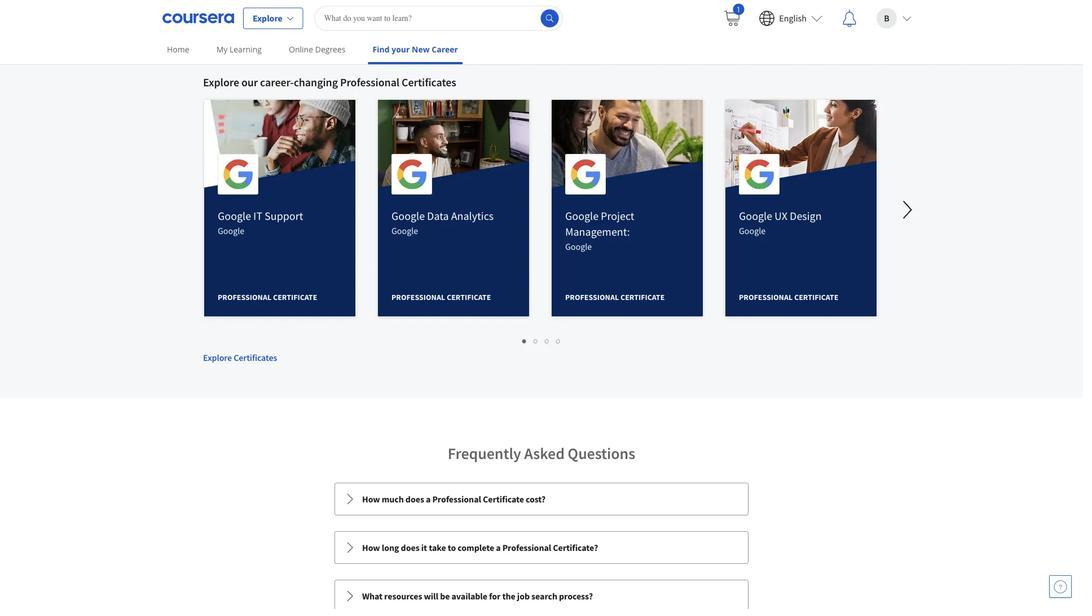 Task type: vqa. For each thing, say whether or not it's contained in the screenshot.
to
yes



Task type: locate. For each thing, give the bounding box(es) containing it.
what
[[362, 591, 383, 602]]

1 vertical spatial 1
[[522, 335, 527, 346]]

how inside dropdown button
[[362, 494, 380, 505]]

2
[[534, 335, 538, 346]]

my learning
[[216, 44, 262, 55]]

1 vertical spatial explore
[[203, 75, 239, 89]]

certificate inside dropdown button
[[483, 494, 524, 505]]

help center image
[[1054, 580, 1068, 594]]

degrees
[[315, 44, 346, 55]]

it
[[253, 209, 262, 223]]

how inside dropdown button
[[362, 542, 380, 553]]

1 professional certificate from the left
[[218, 292, 317, 302]]

explore certificates
[[203, 352, 277, 363]]

does right much
[[406, 494, 424, 505]]

google left data
[[392, 209, 425, 223]]

0 horizontal spatial certificates
[[234, 352, 277, 363]]

a
[[426, 494, 431, 505], [496, 542, 501, 553]]

1 left the english button at the right top of the page
[[737, 4, 741, 14]]

how much does a professional certificate cost? button
[[335, 483, 748, 515]]

2 how from the top
[[362, 542, 380, 553]]

certificate
[[273, 292, 317, 302], [447, 292, 491, 302], [621, 292, 665, 302], [794, 292, 839, 302], [483, 494, 524, 505]]

1 vertical spatial how
[[362, 542, 380, 553]]

google down management: at right
[[565, 241, 592, 252]]

how for how long does it take to complete a professional certificate?
[[362, 542, 380, 553]]

professional certificate for support
[[218, 292, 317, 302]]

support
[[265, 209, 303, 223]]

certificate for support
[[273, 292, 317, 302]]

explore button
[[243, 8, 303, 29]]

questions
[[568, 444, 635, 463]]

frequently asked questions
[[448, 444, 635, 463]]

professional certificate
[[218, 292, 317, 302], [392, 292, 491, 302], [565, 292, 665, 302], [739, 292, 839, 302]]

long
[[382, 542, 399, 553]]

how much does a professional certificate cost?
[[362, 494, 546, 505]]

1 vertical spatial does
[[401, 542, 420, 553]]

google project management: link
[[565, 209, 635, 239]]

does inside the how long does it take to complete a professional certificate? dropdown button
[[401, 542, 420, 553]]

1 left '2' button
[[522, 335, 527, 346]]

new
[[412, 44, 430, 55]]

0 vertical spatial 1
[[737, 4, 741, 14]]

shopping cart: 1 item element
[[723, 4, 744, 27]]

online degrees link
[[284, 37, 350, 62]]

professional inside dropdown button
[[503, 542, 551, 553]]

list
[[203, 334, 880, 347]]

how left long
[[362, 542, 380, 553]]

1 inside button
[[522, 335, 527, 346]]

analytics
[[451, 209, 494, 223]]

1 how from the top
[[362, 494, 380, 505]]

3 professional certificate from the left
[[565, 292, 665, 302]]

a right much
[[426, 494, 431, 505]]

be
[[440, 591, 450, 602]]

does
[[406, 494, 424, 505], [401, 542, 420, 553]]

how left much
[[362, 494, 380, 505]]

google
[[218, 209, 251, 223], [392, 209, 425, 223], [565, 209, 599, 223], [739, 209, 773, 223], [218, 225, 244, 236], [392, 225, 418, 236], [739, 225, 766, 236], [565, 241, 592, 252]]

certificate?
[[553, 542, 598, 553]]

0 vertical spatial how
[[362, 494, 380, 505]]

asked
[[524, 444, 565, 463]]

management:
[[565, 225, 630, 239]]

explore inside dropdown button
[[253, 13, 283, 24]]

search
[[532, 591, 557, 602]]

project
[[601, 209, 635, 223]]

english button
[[750, 0, 832, 36]]

career-
[[260, 75, 294, 89]]

1
[[737, 4, 741, 14], [522, 335, 527, 346]]

professional
[[340, 75, 400, 89], [218, 292, 272, 302], [392, 292, 445, 302], [565, 292, 619, 302], [739, 292, 793, 302], [432, 494, 481, 505], [503, 542, 551, 553]]

explore for explore our career-changing professional certificates
[[203, 75, 239, 89]]

0 vertical spatial a
[[426, 494, 431, 505]]

0 vertical spatial explore
[[253, 13, 283, 24]]

professional certificate for design
[[739, 292, 839, 302]]

data
[[427, 209, 449, 223]]

career
[[432, 44, 458, 55]]

home
[[167, 44, 189, 55]]

google down google data analytics 'link'
[[392, 225, 418, 236]]

take
[[429, 542, 446, 553]]

the
[[502, 591, 516, 602]]

2 vertical spatial explore
[[203, 352, 232, 363]]

certificates
[[402, 75, 456, 89], [234, 352, 277, 363]]

0 vertical spatial does
[[406, 494, 424, 505]]

None search field
[[315, 6, 563, 31]]

0 horizontal spatial a
[[426, 494, 431, 505]]

google down google it support link
[[218, 225, 244, 236]]

explore for explore certificates
[[203, 352, 232, 363]]

google left "ux"
[[739, 209, 773, 223]]

online
[[289, 44, 313, 55]]

0 horizontal spatial 1
[[522, 335, 527, 346]]

a inside dropdown button
[[426, 494, 431, 505]]

my
[[216, 44, 228, 55]]

1 vertical spatial a
[[496, 542, 501, 553]]

a inside dropdown button
[[496, 542, 501, 553]]

a right complete
[[496, 542, 501, 553]]

ux
[[775, 209, 788, 223]]

2 professional certificate from the left
[[392, 292, 491, 302]]

how for how much does a professional certificate cost?
[[362, 494, 380, 505]]

explore
[[253, 13, 283, 24], [203, 75, 239, 89], [203, 352, 232, 363]]

list containing 1
[[203, 334, 880, 347]]

google project management: google
[[565, 209, 635, 252]]

0 vertical spatial certificates
[[402, 75, 456, 89]]

does inside how much does a professional certificate cost? dropdown button
[[406, 494, 424, 505]]

4 professional certificate from the left
[[739, 292, 839, 302]]

google it support link
[[218, 209, 303, 223]]

home link
[[163, 37, 194, 62]]

does left it
[[401, 542, 420, 553]]

1 horizontal spatial a
[[496, 542, 501, 553]]

how
[[362, 494, 380, 505], [362, 542, 380, 553]]

explore for explore
[[253, 13, 283, 24]]



Task type: describe. For each thing, give the bounding box(es) containing it.
design
[[790, 209, 822, 223]]

changing
[[294, 75, 338, 89]]

1 horizontal spatial 1
[[737, 4, 741, 14]]

complete
[[458, 542, 494, 553]]

1 button
[[519, 334, 530, 347]]

online degrees
[[289, 44, 346, 55]]

professional certificate for management:
[[565, 292, 665, 302]]

professional inside dropdown button
[[432, 494, 481, 505]]

much
[[382, 494, 404, 505]]

certificate for analytics
[[447, 292, 491, 302]]

3 button
[[542, 334, 553, 347]]

my learning link
[[212, 37, 266, 62]]

4 button
[[553, 334, 564, 347]]

what resources will be available for the job search process?
[[362, 591, 593, 602]]

how long does it take to complete a professional certificate?
[[362, 542, 598, 553]]

b
[[884, 13, 890, 24]]

certificate for management:
[[621, 292, 665, 302]]

what resources will be available for the job search process? button
[[335, 580, 748, 609]]

learning
[[230, 44, 262, 55]]

to
[[448, 542, 456, 553]]

professional certificate for analytics
[[392, 292, 491, 302]]

job
[[517, 591, 530, 602]]

career academy - gateway certificates carousel element
[[197, 40, 1083, 404]]

for
[[489, 591, 501, 602]]

google ux design google
[[739, 209, 822, 236]]

explore certificates link
[[203, 323, 880, 364]]

google ux design link
[[739, 209, 822, 223]]

list inside "career academy - gateway certificates carousel" element
[[203, 334, 880, 347]]

3
[[545, 335, 550, 346]]

google up management: at right
[[565, 209, 599, 223]]

find your new career
[[373, 44, 458, 55]]

it
[[421, 542, 427, 553]]

our
[[241, 75, 258, 89]]

google data analytics google
[[392, 209, 494, 236]]

how long does it take to complete a professional certificate? button
[[335, 532, 748, 564]]

frequently
[[448, 444, 521, 463]]

resources
[[384, 591, 422, 602]]

coursera image
[[163, 9, 234, 27]]

1 link
[[714, 0, 750, 36]]

does for a
[[406, 494, 424, 505]]

1 horizontal spatial certificates
[[402, 75, 456, 89]]

google it support google
[[218, 209, 303, 236]]

will
[[424, 591, 438, 602]]

What do you want to learn? text field
[[315, 6, 563, 31]]

1 vertical spatial certificates
[[234, 352, 277, 363]]

process?
[[559, 591, 593, 602]]

available
[[452, 591, 488, 602]]

2 button
[[530, 334, 542, 347]]

certificate for design
[[794, 292, 839, 302]]

your
[[392, 44, 410, 55]]

find your new career link
[[368, 37, 463, 64]]

cost?
[[526, 494, 546, 505]]

english
[[779, 13, 807, 24]]

next slide image
[[894, 196, 921, 223]]

b button
[[868, 0, 921, 36]]

google down google ux design link on the right
[[739, 225, 766, 236]]

google data analytics link
[[392, 209, 494, 223]]

find
[[373, 44, 390, 55]]

does for it
[[401, 542, 420, 553]]

explore our career-changing professional certificates
[[203, 75, 456, 89]]

google left it
[[218, 209, 251, 223]]

4
[[556, 335, 561, 346]]



